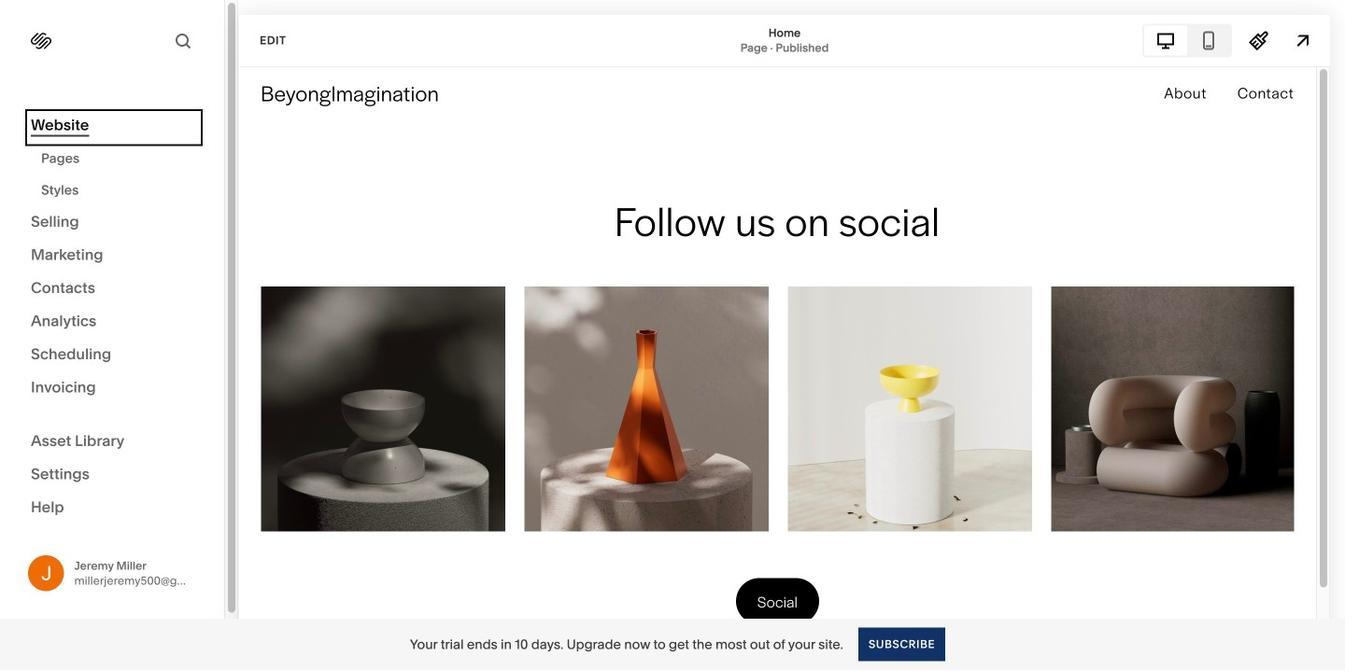 Task type: describe. For each thing, give the bounding box(es) containing it.
desktop image
[[1156, 30, 1176, 51]]

mobile image
[[1199, 30, 1219, 51]]

site preview image
[[1293, 30, 1314, 51]]

logo squarespace image
[[31, 31, 51, 51]]

search image
[[173, 31, 193, 51]]



Task type: locate. For each thing, give the bounding box(es) containing it.
tab list
[[1145, 26, 1231, 56]]

style image
[[1249, 30, 1270, 51]]



